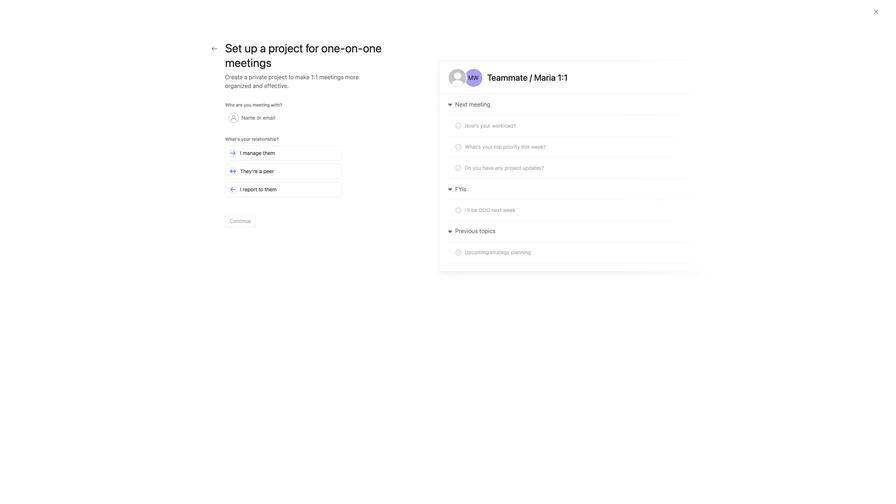 Task type: vqa. For each thing, say whether or not it's contained in the screenshot.
PEER
yes



Task type: describe. For each thing, give the bounding box(es) containing it.
see
[[606, 199, 613, 204]]

/
[[530, 72, 532, 83]]

how's your workload?
[[465, 123, 516, 129]]

achieve.
[[549, 206, 566, 211]]

what's your top priority this week?
[[465, 144, 546, 150]]

email
[[263, 115, 275, 121]]

effective.
[[264, 83, 289, 89]]

open
[[639, 132, 650, 137]]

maria 1:1
[[534, 72, 568, 83]]

new form
[[549, 130, 573, 136]]

what's
[[465, 144, 481, 150]]

open button
[[629, 130, 653, 140]]

send
[[500, 239, 510, 245]]

week
[[503, 207, 515, 213]]

name or email
[[242, 115, 275, 121]]

new
[[488, 239, 497, 245]]

have
[[483, 165, 494, 171]]

feedback
[[512, 239, 531, 245]]

are
[[236, 102, 243, 108]]

calendar image
[[332, 183, 341, 192]]

a for they're
[[259, 168, 262, 174]]

next
[[492, 207, 502, 213]]

strategy
[[490, 249, 510, 256]]

for
[[306, 41, 319, 55]]

your for workload?
[[480, 123, 491, 129]]

team
[[586, 199, 596, 204]]

close image
[[873, 9, 879, 15]]

i manage them
[[240, 150, 275, 156]]

with?
[[271, 102, 282, 108]]

manage
[[243, 150, 262, 156]]

organized
[[225, 83, 251, 89]]

priority
[[503, 144, 520, 150]]

goal inside button
[[641, 176, 650, 182]]

who are you meeting with?
[[225, 102, 282, 108]]

be
[[471, 207, 477, 213]]

create form image
[[645, 114, 651, 120]]

your for top
[[482, 144, 493, 150]]

do
[[465, 165, 471, 171]]

more
[[345, 74, 359, 80]]

1:1
[[311, 74, 318, 80]]

project for for
[[268, 41, 303, 55]]

the
[[578, 199, 585, 204]]

create a private project to make 1:1 meetings more organized and effective.
[[225, 74, 359, 89]]

on
[[553, 241, 559, 246]]

a for create
[[244, 74, 247, 80]]

a inside set up a project for one-on-one meetings
[[260, 41, 266, 55]]

to inside the add a goal so the team can see what you hope to achieve.
[[646, 199, 650, 204]]

track
[[560, 241, 571, 246]]

new send feedback
[[488, 239, 531, 245]]

create goal button
[[623, 174, 653, 184]]

what's
[[225, 137, 240, 142]]

2 mw link from the top
[[319, 198, 536, 221]]

or
[[257, 115, 261, 121]]

i report to them
[[240, 186, 277, 193]]

2 vertical spatial project
[[505, 165, 521, 171]]

one
[[363, 41, 382, 55]]

this
[[521, 144, 530, 150]]

so
[[572, 199, 577, 204]]

1 vertical spatial them
[[265, 186, 277, 193]]

and
[[253, 83, 263, 89]]

project for to
[[268, 74, 287, 80]]

forms
[[549, 113, 569, 121]]

on track (55%)
[[553, 241, 585, 246]]

report
[[243, 186, 257, 193]]

send feedback link
[[500, 239, 531, 245]]

a for add
[[558, 199, 561, 204]]

go back image
[[211, 46, 217, 52]]

goals
[[549, 175, 567, 183]]

can
[[597, 199, 605, 204]]

name
[[242, 115, 255, 121]]

make
[[295, 74, 310, 80]]

i for i manage them
[[240, 150, 241, 156]]

private
[[249, 74, 267, 80]]

teammate / maria 1:1
[[487, 72, 568, 83]]

who
[[225, 102, 235, 108]]

previous topics
[[455, 228, 496, 234]]

0 vertical spatial them
[[263, 150, 275, 156]]

goal inside the add a goal so the team can see what you hope to achieve.
[[562, 199, 571, 204]]



Task type: locate. For each thing, give the bounding box(es) containing it.
your
[[480, 123, 491, 129], [241, 137, 251, 142], [482, 144, 493, 150]]

upcoming
[[465, 249, 489, 256]]

peer
[[263, 168, 274, 174]]

upcoming strategy planning
[[465, 249, 531, 256]]

what's your relationship?
[[225, 137, 279, 142]]

any
[[495, 165, 503, 171]]

2 vertical spatial you
[[626, 199, 633, 204]]

1 horizontal spatial to
[[289, 74, 294, 80]]

1 vertical spatial mw link
[[319, 198, 536, 221]]

2 vertical spatial to
[[646, 199, 650, 204]]

close image
[[873, 9, 879, 15]]

i'll
[[465, 207, 470, 213]]

mw right week
[[516, 207, 524, 212]]

mw down this
[[516, 162, 524, 168]]

set up a project for one-on-one meetings
[[225, 41, 382, 70]]

add a goal so the team can see what you hope to achieve.
[[549, 199, 650, 211]]

2 i from the top
[[240, 186, 241, 193]]

goal left so
[[562, 199, 571, 204]]

1 i from the top
[[240, 150, 241, 156]]

0 vertical spatial you
[[244, 102, 251, 108]]

ooo
[[479, 207, 490, 213]]

create up hope
[[626, 176, 640, 182]]

i
[[240, 150, 241, 156], [240, 186, 241, 193]]

your left top
[[482, 144, 493, 150]]

0 horizontal spatial you
[[244, 102, 251, 108]]

teammate
[[487, 72, 528, 83]]

fyis
[[455, 186, 467, 193]]

1 mw link from the top
[[319, 154, 536, 176]]

your right how's
[[480, 123, 491, 129]]

your for relationship?
[[241, 137, 251, 142]]

goal up hope
[[641, 176, 650, 182]]

meetings down up in the left of the page
[[225, 56, 272, 70]]

1 vertical spatial i
[[240, 186, 241, 193]]

workload?
[[492, 123, 516, 129]]

meetings right 1:1
[[319, 74, 344, 80]]

a inside create a private project to make 1:1 meetings more organized and effective.
[[244, 74, 247, 80]]

add
[[549, 199, 557, 204]]

meetings inside create a private project to make 1:1 meetings more organized and effective.
[[319, 74, 344, 80]]

up
[[245, 41, 257, 55]]

you right are
[[244, 102, 251, 108]]

project right any
[[505, 165, 521, 171]]

project inside set up a project for one-on-one meetings
[[268, 41, 303, 55]]

project left for
[[268, 41, 303, 55]]

i left 'manage'
[[240, 150, 241, 156]]

0 vertical spatial meetings
[[225, 56, 272, 70]]

what
[[614, 199, 624, 204]]

i'll be ooo next week
[[465, 207, 515, 213]]

1 horizontal spatial you
[[473, 165, 481, 171]]

0 vertical spatial project
[[268, 41, 303, 55]]

relationship?
[[252, 137, 279, 142]]

how's
[[465, 123, 479, 129]]

0 vertical spatial to
[[289, 74, 294, 80]]

list image
[[332, 161, 341, 169]]

create up "organized"
[[225, 74, 243, 80]]

next meeting
[[455, 101, 490, 108]]

you right do
[[473, 165, 481, 171]]

2 horizontal spatial you
[[626, 199, 633, 204]]

continue button
[[225, 215, 256, 228]]

1 vertical spatial to
[[259, 186, 263, 193]]

2 vertical spatial your
[[482, 144, 493, 150]]

0 horizontal spatial to
[[259, 186, 263, 193]]

2 horizontal spatial to
[[646, 199, 650, 204]]

planning
[[511, 249, 531, 256]]

project inside create a private project to make 1:1 meetings more organized and effective.
[[268, 74, 287, 80]]

your right what's
[[241, 137, 251, 142]]

a up "organized"
[[244, 74, 247, 80]]

mw up next meeting
[[468, 75, 479, 81]]

1 vertical spatial your
[[241, 137, 251, 142]]

you inside the add a goal so the team can see what you hope to achieve.
[[626, 199, 633, 204]]

a left the peer
[[259, 168, 262, 174]]

to
[[289, 74, 294, 80], [259, 186, 263, 193], [646, 199, 650, 204]]

0 horizontal spatial goal
[[562, 199, 571, 204]]

create for create goal
[[626, 176, 640, 182]]

0 vertical spatial mw link
[[319, 154, 536, 176]]

i for i report to them
[[240, 186, 241, 193]]

mw
[[468, 75, 479, 81], [516, 162, 524, 168], [516, 207, 524, 212]]

•
[[586, 241, 588, 246]]

create goal
[[626, 176, 650, 182]]

on-
[[345, 41, 363, 55]]

updates?
[[523, 165, 544, 171]]

to inside create a private project to make 1:1 meetings more organized and effective.
[[289, 74, 294, 80]]

top
[[494, 144, 502, 150]]

a
[[260, 41, 266, 55], [244, 74, 247, 80], [259, 168, 262, 174], [558, 199, 561, 204]]

them down relationship?
[[263, 150, 275, 156]]

1 vertical spatial mw
[[516, 162, 524, 168]]

hope
[[634, 199, 645, 204]]

create for create a private project to make 1:1 meetings more organized and effective.
[[225, 74, 243, 80]]

meeting
[[253, 102, 270, 108]]

0 horizontal spatial meetings
[[225, 56, 272, 70]]

(55%)
[[572, 241, 585, 246]]

them
[[263, 150, 275, 156], [265, 186, 277, 193]]

meetings inside set up a project for one-on-one meetings
[[225, 56, 272, 70]]

one-
[[321, 41, 345, 55]]

to right hope
[[646, 199, 650, 204]]

i left report
[[240, 186, 241, 193]]

1 vertical spatial you
[[473, 165, 481, 171]]

1 horizontal spatial create
[[626, 176, 640, 182]]

list box
[[359, 3, 534, 15]]

goal
[[641, 176, 650, 182], [562, 199, 571, 204]]

project
[[268, 41, 303, 55], [268, 74, 287, 80], [505, 165, 521, 171]]

set
[[225, 41, 242, 55]]

continue
[[230, 218, 251, 224]]

a right add
[[558, 199, 561, 204]]

2 vertical spatial mw
[[516, 207, 524, 212]]

to right report
[[259, 186, 263, 193]]

mw link
[[319, 154, 536, 176], [319, 198, 536, 221]]

they're
[[240, 168, 258, 174]]

0 vertical spatial i
[[240, 150, 241, 156]]

to left 'make' at left top
[[289, 74, 294, 80]]

0 vertical spatial create
[[225, 74, 243, 80]]

a inside the add a goal so the team can see what you hope to achieve.
[[558, 199, 561, 204]]

do you have any project updates?
[[465, 165, 544, 171]]

meetings
[[225, 56, 272, 70], [319, 74, 344, 80]]

them down the peer
[[265, 186, 277, 193]]

create
[[225, 74, 243, 80], [626, 176, 640, 182]]

create inside create a private project to make 1:1 meetings more organized and effective.
[[225, 74, 243, 80]]

this is a preview of your project image
[[432, 55, 728, 281]]

1 vertical spatial meetings
[[319, 74, 344, 80]]

1 horizontal spatial goal
[[641, 176, 650, 182]]

name or email button
[[225, 111, 279, 125]]

0 vertical spatial your
[[480, 123, 491, 129]]

week?
[[531, 144, 546, 150]]

1 vertical spatial project
[[268, 74, 287, 80]]

1 vertical spatial goal
[[562, 199, 571, 204]]

you right 'what' on the right top of page
[[626, 199, 633, 204]]

you
[[244, 102, 251, 108], [473, 165, 481, 171], [626, 199, 633, 204]]

0 horizontal spatial create
[[225, 74, 243, 80]]

0 vertical spatial mw
[[468, 75, 479, 81]]

create inside button
[[626, 176, 640, 182]]

they're a peer
[[240, 168, 274, 174]]

0 vertical spatial goal
[[641, 176, 650, 182]]

1 horizontal spatial meetings
[[319, 74, 344, 80]]

1 vertical spatial create
[[626, 176, 640, 182]]

a right up in the left of the page
[[260, 41, 266, 55]]

about us
[[549, 60, 578, 68]]

project up effective.
[[268, 74, 287, 80]]



